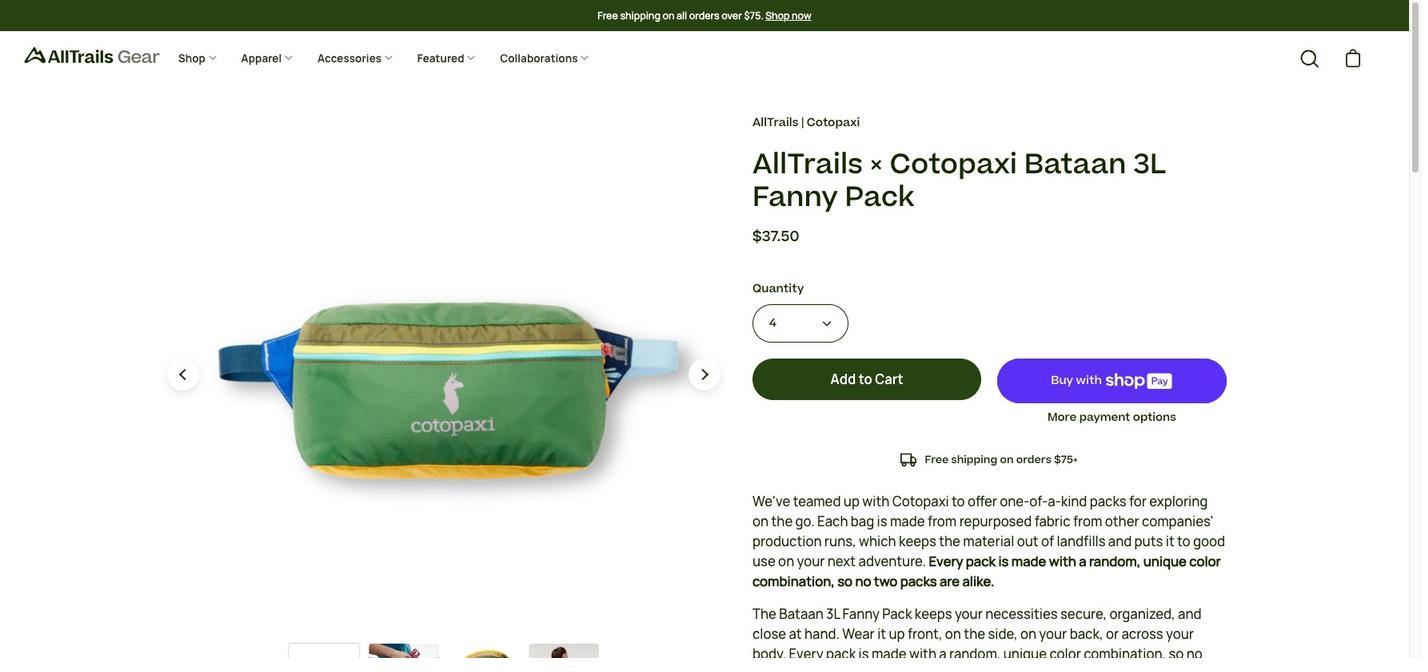 Task type: describe. For each thing, give the bounding box(es) containing it.
with inside the bataan 3l fanny pack keeps your necessities secure, organized, and close at hand. wear it up front, on the side, on your back, or across your body. every pack is made with a random, unique color combination, so
[[909, 646, 936, 659]]

free for free shipping on orders $75+
[[925, 453, 949, 468]]

accessories
[[317, 51, 384, 65]]

for
[[1129, 493, 1147, 511]]

$37.50
[[753, 227, 799, 247]]

on left all
[[662, 9, 675, 22]]

payment
[[1079, 410, 1130, 426]]

every inside the bataan 3l fanny pack keeps your necessities secure, organized, and close at hand. wear it up front, on the side, on your back, or across your body. every pack is made with a random, unique color combination, so
[[789, 646, 823, 659]]

made inside the bataan 3l fanny pack keeps your necessities secure, organized, and close at hand. wear it up front, on the side, on your back, or across your body. every pack is made with a random, unique color combination, so
[[872, 646, 907, 659]]

every inside every pack is made with a random, unique color combination, so no two packs are alike.
[[929, 553, 963, 571]]

3l inside alltrails × cotopaxi bataan 3l fanny pack
[[1133, 144, 1166, 184]]

puts
[[1135, 533, 1163, 551]]

1 vertical spatial to
[[952, 493, 965, 511]]

adventure.
[[859, 553, 926, 571]]

other
[[1105, 513, 1139, 531]]

bataan inside the bataan 3l fanny pack keeps your necessities secure, organized, and close at hand. wear it up front, on the side, on your back, or across your body. every pack is made with a random, unique color combination, so
[[779, 606, 824, 624]]

all
[[677, 9, 687, 22]]

we've
[[753, 493, 790, 511]]

the
[[753, 606, 776, 624]]

unique inside every pack is made with a random, unique color combination, so no two packs are alike.
[[1143, 553, 1187, 571]]

of-
[[1029, 493, 1048, 511]]

it inside we've teamed up with cotopaxi to offer one-of-a-kind packs for exploring on the go. each bag is made from repurposed fabric from other companies' production runs, which keeps the material out of landfills and puts it to good use on your next adventure.
[[1166, 533, 1175, 551]]

alltrails × cotopaxi bataan 3l fanny pack
[[753, 144, 1166, 218]]

2 vertical spatial to
[[1177, 533, 1190, 551]]

close
[[753, 626, 786, 644]]

to inside button
[[859, 371, 872, 389]]

cotopaxi inside we've teamed up with cotopaxi to offer one-of-a-kind packs for exploring on the go. each bag is made from repurposed fabric from other companies' production runs, which keeps the material out of landfills and puts it to good use on your next adventure.
[[892, 493, 949, 511]]

fanny inside alltrails × cotopaxi bataan 3l fanny pack
[[753, 178, 838, 218]]

packs inside we've teamed up with cotopaxi to offer one-of-a-kind packs for exploring on the go. each bag is made from repurposed fabric from other companies' production runs, which keeps the material out of landfills and puts it to good use on your next adventure.
[[1090, 493, 1127, 511]]

two
[[874, 573, 898, 591]]

back,
[[1070, 626, 1103, 644]]

are
[[940, 573, 960, 591]]

buy with button
[[997, 359, 1226, 404]]

organized,
[[1110, 606, 1175, 624]]

more
[[1048, 410, 1077, 426]]

your right across
[[1166, 626, 1194, 644]]

truck image
[[901, 453, 917, 469]]

is inside we've teamed up with cotopaxi to offer one-of-a-kind packs for exploring on the go. each bag is made from repurposed fabric from other companies' production runs, which keeps the material out of landfills and puts it to good use on your next adventure.
[[877, 513, 887, 531]]

on up one-
[[1000, 453, 1014, 468]]

hand.
[[805, 626, 840, 644]]

alltrails × cotopaxi bataan 3l fanny pack bag cotopaxi image
[[183, 114, 705, 636]]

toggle plus image for collaborations
[[580, 53, 590, 62]]

shop now link
[[766, 9, 811, 23]]

of
[[1041, 533, 1054, 551]]

combination, inside every pack is made with a random, unique color combination, so no two packs are alike.
[[753, 573, 835, 591]]

cotopaxi for |
[[807, 114, 860, 131]]

pack inside every pack is made with a random, unique color combination, so no two packs are alike.
[[966, 553, 996, 571]]

toggle plus image for accessories
[[384, 53, 393, 62]]

alltrails | cotopaxi link
[[753, 114, 860, 132]]

buy with
[[1051, 373, 1105, 389]]

which
[[859, 533, 896, 551]]

kind
[[1061, 493, 1087, 511]]

production
[[753, 533, 822, 551]]

unique inside the bataan 3l fanny pack keeps your necessities secure, organized, and close at hand. wear it up front, on the side, on your back, or across your body. every pack is made with a random, unique color combination, so
[[1003, 646, 1047, 659]]

up inside we've teamed up with cotopaxi to offer one-of-a-kind packs for exploring on the go. each bag is made from repurposed fabric from other companies' production runs, which keeps the material out of landfills and puts it to good use on your next adventure.
[[844, 493, 860, 511]]

so inside every pack is made with a random, unique color combination, so no two packs are alike.
[[838, 573, 853, 591]]

bag
[[851, 513, 874, 531]]

apparel
[[241, 51, 284, 65]]

at
[[789, 626, 802, 644]]

go.
[[795, 513, 815, 531]]

runs,
[[824, 533, 856, 551]]

2 from from the left
[[1073, 513, 1102, 531]]

landfills
[[1057, 533, 1106, 551]]

now
[[792, 9, 811, 22]]

toggle plus image for apparel
[[284, 53, 293, 62]]

add to cart
[[831, 371, 903, 389]]

random, inside the bataan 3l fanny pack keeps your necessities secure, organized, and close at hand. wear it up front, on the side, on your back, or across your body. every pack is made with a random, unique color combination, so
[[949, 646, 1001, 659]]

add to cart button
[[753, 359, 981, 401]]

your down alike.
[[955, 606, 983, 624]]

color inside the bataan 3l fanny pack keeps your necessities secure, organized, and close at hand. wear it up front, on the side, on your back, or across your body. every pack is made with a random, unique color combination, so
[[1050, 646, 1081, 659]]

each
[[817, 513, 848, 531]]

pack inside the bataan 3l fanny pack keeps your necessities secure, organized, and close at hand. wear it up front, on the side, on your back, or across your body. every pack is made with a random, unique color combination, so
[[826, 646, 856, 659]]

toggle plus image for shop
[[208, 53, 217, 62]]

wear
[[842, 626, 875, 644]]

$75+
[[1054, 453, 1078, 468]]

no
[[855, 573, 871, 591]]

color inside every pack is made with a random, unique color combination, so no two packs are alike.
[[1189, 553, 1221, 571]]

front,
[[908, 626, 943, 644]]

good
[[1193, 533, 1225, 551]]

0 vertical spatial shop
[[766, 9, 790, 22]]

more payment options button
[[997, 408, 1226, 429]]

free for free shipping on all orders over $75. shop now
[[598, 9, 618, 22]]

a-
[[1048, 493, 1061, 511]]



Task type: locate. For each thing, give the bounding box(es) containing it.
fabric
[[1035, 513, 1071, 531]]

made up which
[[890, 513, 925, 531]]

so inside the bataan 3l fanny pack keeps your necessities secure, organized, and close at hand. wear it up front, on the side, on your back, or across your body. every pack is made with a random, unique color combination, so
[[1169, 646, 1184, 659]]

0 vertical spatial pack
[[845, 178, 914, 218]]

0 vertical spatial free
[[598, 9, 618, 22]]

material
[[963, 533, 1014, 551]]

2 horizontal spatial to
[[1177, 533, 1190, 551]]

0 vertical spatial and
[[1108, 533, 1132, 551]]

color down good
[[1189, 553, 1221, 571]]

your
[[797, 553, 825, 571], [955, 606, 983, 624], [1039, 626, 1067, 644], [1166, 626, 1194, 644]]

options
[[1133, 410, 1176, 426]]

made
[[890, 513, 925, 531], [1011, 553, 1046, 571], [872, 646, 907, 659]]

pack up alike.
[[966, 553, 996, 571]]

0 horizontal spatial is
[[859, 646, 869, 659]]

toggle plus image left accessories
[[284, 53, 293, 62]]

toggle plus image inside shop link
[[208, 53, 217, 62]]

1 horizontal spatial combination,
[[1084, 646, 1166, 659]]

0 vertical spatial to
[[859, 371, 872, 389]]

0 horizontal spatial shop
[[178, 51, 208, 65]]

keeps
[[899, 533, 936, 551], [915, 606, 952, 624]]

made inside every pack is made with a random, unique color combination, so no two packs are alike.
[[1011, 553, 1046, 571]]

with inside we've teamed up with cotopaxi to offer one-of-a-kind packs for exploring on the go. each bag is made from repurposed fabric from other companies' production runs, which keeps the material out of landfills and puts it to good use on your next adventure.
[[862, 493, 890, 511]]

1 vertical spatial is
[[998, 553, 1009, 571]]

add
[[831, 371, 856, 389]]

made down the "wear"
[[872, 646, 907, 659]]

fanny up the "wear"
[[843, 606, 880, 624]]

toggle plus image inside "apparel" link
[[284, 53, 293, 62]]

apparel link
[[229, 39, 305, 79]]

alltrails down alltrails | cotopaxi link at the top right
[[753, 144, 863, 184]]

1 vertical spatial alltrails
[[753, 144, 863, 184]]

toggle plus image for featured
[[466, 53, 476, 62]]

1 horizontal spatial random,
[[1089, 553, 1141, 571]]

more payment options
[[1048, 410, 1176, 426]]

from up landfills
[[1073, 513, 1102, 531]]

combination,
[[753, 573, 835, 591], [1084, 646, 1166, 659]]

a inside the bataan 3l fanny pack keeps your necessities secure, organized, and close at hand. wear it up front, on the side, on your back, or across your body. every pack is made with a random, unique color combination, so
[[939, 646, 947, 659]]

4 button
[[753, 305, 849, 343]]

to
[[859, 371, 872, 389], [952, 493, 965, 511], [1177, 533, 1190, 551]]

1 vertical spatial 3l
[[826, 606, 840, 624]]

1 horizontal spatial is
[[877, 513, 887, 531]]

0 vertical spatial a
[[1079, 553, 1087, 571]]

2 vertical spatial made
[[872, 646, 907, 659]]

side,
[[988, 626, 1018, 644]]

to right add on the right
[[859, 371, 872, 389]]

0 vertical spatial random,
[[1089, 553, 1141, 571]]

a
[[1079, 553, 1087, 571], [939, 646, 947, 659]]

exploring
[[1149, 493, 1208, 511]]

it
[[1166, 533, 1175, 551], [877, 626, 886, 644]]

0 horizontal spatial packs
[[900, 573, 937, 591]]

0 vertical spatial unique
[[1143, 553, 1187, 571]]

collaborations link
[[488, 39, 602, 79]]

shop left apparel
[[178, 51, 208, 65]]

body.
[[753, 646, 786, 659]]

on down we've
[[753, 513, 769, 531]]

pack down the "wear"
[[826, 646, 856, 659]]

1 horizontal spatial orders
[[1016, 453, 1052, 468]]

fanny up $37.50
[[753, 178, 838, 218]]

orders
[[689, 9, 719, 22], [1016, 453, 1052, 468]]

1 horizontal spatial every
[[929, 553, 963, 571]]

0 vertical spatial cotopaxi
[[807, 114, 860, 131]]

2 toggle plus image from the left
[[466, 53, 476, 62]]

the left the material
[[939, 533, 960, 551]]

a down front, on the bottom
[[939, 646, 947, 659]]

free shipping on orders $75+
[[925, 453, 1078, 468]]

toggle plus image inside accessories link
[[384, 53, 393, 62]]

0 vertical spatial so
[[838, 573, 853, 591]]

alltrails for alltrails | cotopaxi
[[753, 114, 799, 131]]

featured
[[417, 51, 466, 65]]

1 vertical spatial the
[[939, 533, 960, 551]]

bataan
[[1024, 144, 1126, 184], [779, 606, 824, 624]]

random, inside every pack is made with a random, unique color combination, so no two packs are alike.
[[1089, 553, 1141, 571]]

packs up other
[[1090, 493, 1127, 511]]

shipping for orders
[[951, 453, 997, 468]]

on down 'necessities'
[[1020, 626, 1036, 644]]

1 horizontal spatial and
[[1178, 606, 1202, 624]]

on
[[662, 9, 675, 22], [1000, 453, 1014, 468], [753, 513, 769, 531], [778, 553, 794, 571], [945, 626, 961, 644], [1020, 626, 1036, 644]]

0 horizontal spatial combination,
[[753, 573, 835, 591]]

keeps inside the bataan 3l fanny pack keeps your necessities secure, organized, and close at hand. wear it up front, on the side, on your back, or across your body. every pack is made with a random, unique color combination, so
[[915, 606, 952, 624]]

to down the companies'
[[1177, 533, 1190, 551]]

2 vertical spatial is
[[859, 646, 869, 659]]

2 alltrails from the top
[[753, 144, 863, 184]]

0 horizontal spatial shipping
[[620, 9, 661, 22]]

and inside we've teamed up with cotopaxi to offer one-of-a-kind packs for exploring on the go. each bag is made from repurposed fabric from other companies' production runs, which keeps the material out of landfills and puts it to good use on your next adventure.
[[1108, 533, 1132, 551]]

we've teamed up with cotopaxi to offer one-of-a-kind packs for exploring on the go. each bag is made from repurposed fabric from other companies' production runs, which keeps the material out of landfills and puts it to good use on your next adventure.
[[753, 493, 1225, 571]]

so left the no
[[838, 573, 853, 591]]

with right buy
[[1076, 373, 1102, 389]]

keeps up adventure.
[[899, 533, 936, 551]]

and right the organized,
[[1178, 606, 1202, 624]]

0 horizontal spatial it
[[877, 626, 886, 644]]

3 toggle plus image from the left
[[580, 53, 590, 62]]

free shipping on all orders over $75. shop now
[[598, 9, 811, 22]]

with up bag
[[862, 493, 890, 511]]

over
[[721, 9, 742, 22]]

with inside every pack is made with a random, unique color combination, so no two packs are alike.
[[1049, 553, 1076, 571]]

color
[[1189, 553, 1221, 571], [1050, 646, 1081, 659]]

toggle plus image inside featured link
[[466, 53, 476, 62]]

shipping left all
[[620, 9, 661, 22]]

featured link
[[405, 39, 488, 79]]

toggle plus image left collaborations
[[466, 53, 476, 62]]

1 toggle plus image from the left
[[208, 53, 217, 62]]

so
[[838, 573, 853, 591], [1169, 646, 1184, 659]]

every pack is made with a random, unique color combination, so no two packs are alike.
[[753, 553, 1221, 591]]

made inside we've teamed up with cotopaxi to offer one-of-a-kind packs for exploring on the go. each bag is made from repurposed fabric from other companies' production runs, which keeps the material out of landfills and puts it to good use on your next adventure.
[[890, 513, 925, 531]]

3l inside the bataan 3l fanny pack keeps your necessities secure, organized, and close at hand. wear it up front, on the side, on your back, or across your body. every pack is made with a random, unique color combination, so
[[826, 606, 840, 624]]

secure,
[[1060, 606, 1107, 624]]

toggle plus image inside collaborations link
[[580, 53, 590, 62]]

unique
[[1143, 553, 1187, 571], [1003, 646, 1047, 659]]

shipping
[[620, 9, 661, 22], [951, 453, 997, 468]]

free left all
[[598, 9, 618, 22]]

is down the material
[[998, 553, 1009, 571]]

1 vertical spatial combination,
[[1084, 646, 1166, 659]]

1 vertical spatial free
[[925, 453, 949, 468]]

1 horizontal spatial from
[[1073, 513, 1102, 531]]

1 vertical spatial it
[[877, 626, 886, 644]]

1 horizontal spatial to
[[952, 493, 965, 511]]

or
[[1106, 626, 1119, 644]]

0 horizontal spatial random,
[[949, 646, 1001, 659]]

is
[[877, 513, 887, 531], [998, 553, 1009, 571], [859, 646, 869, 659]]

0 horizontal spatial fanny
[[753, 178, 838, 218]]

1 horizontal spatial fanny
[[843, 606, 880, 624]]

2 vertical spatial cotopaxi
[[892, 493, 949, 511]]

1 vertical spatial random,
[[949, 646, 1001, 659]]

with
[[1076, 373, 1102, 389], [862, 493, 890, 511], [1049, 553, 1076, 571], [909, 646, 936, 659]]

a inside every pack is made with a random, unique color combination, so no two packs are alike.
[[1079, 553, 1087, 571]]

1 vertical spatial cotopaxi
[[890, 144, 1017, 184]]

necessities
[[985, 606, 1058, 624]]

1 vertical spatial up
[[889, 626, 905, 644]]

1 horizontal spatial unique
[[1143, 553, 1187, 571]]

alltrails for alltrails × cotopaxi bataan 3l fanny pack
[[753, 144, 863, 184]]

toggle plus image
[[284, 53, 293, 62], [466, 53, 476, 62]]

1 horizontal spatial shop
[[766, 9, 790, 22]]

1 horizontal spatial the
[[939, 533, 960, 551]]

up inside the bataan 3l fanny pack keeps your necessities secure, organized, and close at hand. wear it up front, on the side, on your back, or across your body. every pack is made with a random, unique color combination, so
[[889, 626, 905, 644]]

0 horizontal spatial and
[[1108, 533, 1132, 551]]

it inside the bataan 3l fanny pack keeps your necessities secure, organized, and close at hand. wear it up front, on the side, on your back, or across your body. every pack is made with a random, unique color combination, so
[[877, 626, 886, 644]]

out
[[1017, 533, 1039, 551]]

1 vertical spatial pack
[[882, 606, 912, 624]]

every down at
[[789, 646, 823, 659]]

0 vertical spatial every
[[929, 553, 963, 571]]

alltrails left the |
[[753, 114, 799, 131]]

up
[[844, 493, 860, 511], [889, 626, 905, 644]]

1 horizontal spatial it
[[1166, 533, 1175, 551]]

pack inside the bataan 3l fanny pack keeps your necessities secure, organized, and close at hand. wear it up front, on the side, on your back, or across your body. every pack is made with a random, unique color combination, so
[[882, 606, 912, 624]]

1 vertical spatial packs
[[900, 573, 937, 591]]

random, down side,
[[949, 646, 1001, 659]]

0 horizontal spatial 3l
[[826, 606, 840, 624]]

random,
[[1089, 553, 1141, 571], [949, 646, 1001, 659]]

quantity
[[753, 281, 804, 297]]

shop right $75.
[[766, 9, 790, 22]]

cotopaxi right the ×
[[890, 144, 1017, 184]]

keeps up front, on the bottom
[[915, 606, 952, 624]]

buy
[[1051, 373, 1073, 389]]

1 horizontal spatial so
[[1169, 646, 1184, 659]]

on down "production"
[[778, 553, 794, 571]]

random, down landfills
[[1089, 553, 1141, 571]]

cart
[[875, 371, 903, 389]]

0 horizontal spatial a
[[939, 646, 947, 659]]

0 vertical spatial bataan
[[1024, 144, 1126, 184]]

the left side,
[[964, 626, 985, 644]]

1 vertical spatial pack
[[826, 646, 856, 659]]

across
[[1122, 626, 1163, 644]]

fanny inside the bataan 3l fanny pack keeps your necessities secure, organized, and close at hand. wear it up front, on the side, on your back, or across your body. every pack is made with a random, unique color combination, so
[[843, 606, 880, 624]]

1 vertical spatial a
[[939, 646, 947, 659]]

shipping for all
[[620, 9, 661, 22]]

cotopaxi right the |
[[807, 114, 860, 131]]

0 vertical spatial 3l
[[1133, 144, 1166, 184]]

0 vertical spatial up
[[844, 493, 860, 511]]

pack
[[966, 553, 996, 571], [826, 646, 856, 659]]

combination, down use
[[753, 573, 835, 591]]

1 horizontal spatial packs
[[1090, 493, 1127, 511]]

3l
[[1133, 144, 1166, 184], [826, 606, 840, 624]]

1 vertical spatial made
[[1011, 553, 1046, 571]]

1 vertical spatial so
[[1169, 646, 1184, 659]]

your inside we've teamed up with cotopaxi to offer one-of-a-kind packs for exploring on the go. each bag is made from repurposed fabric from other companies' production runs, which keeps the material out of landfills and puts it to good use on your next adventure.
[[797, 553, 825, 571]]

0 vertical spatial fanny
[[753, 178, 838, 218]]

to left offer
[[952, 493, 965, 511]]

|
[[801, 114, 804, 131]]

0 horizontal spatial up
[[844, 493, 860, 511]]

accessories link
[[305, 39, 405, 79]]

0 horizontal spatial color
[[1050, 646, 1081, 659]]

4
[[769, 315, 777, 332]]

×
[[870, 144, 883, 184]]

1 vertical spatial orders
[[1016, 453, 1052, 468]]

with inside button
[[1076, 373, 1102, 389]]

toggle plus image
[[208, 53, 217, 62], [384, 53, 393, 62], [580, 53, 590, 62]]

made down out
[[1011, 553, 1046, 571]]

0 horizontal spatial from
[[928, 513, 957, 531]]

unique down 'puts'
[[1143, 553, 1187, 571]]

1 horizontal spatial pack
[[966, 553, 996, 571]]

repurposed
[[959, 513, 1032, 531]]

use
[[753, 553, 776, 571]]

0 horizontal spatial orders
[[689, 9, 719, 22]]

alltrails inside alltrails × cotopaxi bataan 3l fanny pack
[[753, 144, 863, 184]]

up left front, on the bottom
[[889, 626, 905, 644]]

the up "production"
[[771, 513, 793, 531]]

is inside every pack is made with a random, unique color combination, so no two packs are alike.
[[998, 553, 1009, 571]]

0 vertical spatial packs
[[1090, 493, 1127, 511]]

and inside the bataan 3l fanny pack keeps your necessities secure, organized, and close at hand. wear it up front, on the side, on your back, or across your body. every pack is made with a random, unique color combination, so
[[1178, 606, 1202, 624]]

cotopaxi down truck image
[[892, 493, 949, 511]]

unique down side,
[[1003, 646, 1047, 659]]

is down the "wear"
[[859, 646, 869, 659]]

your left back,
[[1039, 626, 1067, 644]]

0 horizontal spatial to
[[859, 371, 872, 389]]

2 toggle plus image from the left
[[384, 53, 393, 62]]

0 horizontal spatial so
[[838, 573, 853, 591]]

1 vertical spatial fanny
[[843, 606, 880, 624]]

alike.
[[962, 573, 994, 591]]

combination, down or
[[1084, 646, 1166, 659]]

pack
[[845, 178, 914, 218], [882, 606, 912, 624]]

0 vertical spatial orders
[[689, 9, 719, 22]]

it down the companies'
[[1166, 533, 1175, 551]]

keeps inside we've teamed up with cotopaxi to offer one-of-a-kind packs for exploring on the go. each bag is made from repurposed fabric from other companies' production runs, which keeps the material out of landfills and puts it to good use on your next adventure.
[[899, 533, 936, 551]]

shop link
[[166, 39, 229, 79]]

1 horizontal spatial a
[[1079, 553, 1087, 571]]

the bataan 3l fanny pack keeps your necessities secure, organized, and close at hand. wear it up front, on the side, on your back, or across your body. every pack is made with a random, unique color combination, so 
[[753, 606, 1203, 659]]

your left next
[[797, 553, 825, 571]]

a down landfills
[[1079, 553, 1087, 571]]

1 from from the left
[[928, 513, 957, 531]]

collaborations
[[500, 51, 580, 65]]

and down other
[[1108, 533, 1132, 551]]

0 horizontal spatial toggle plus image
[[208, 53, 217, 62]]

on right front, on the bottom
[[945, 626, 961, 644]]

0 vertical spatial alltrails
[[753, 114, 799, 131]]

it right the "wear"
[[877, 626, 886, 644]]

cotopaxi inside alltrails × cotopaxi bataan 3l fanny pack
[[890, 144, 1017, 184]]

1 horizontal spatial free
[[925, 453, 949, 468]]

0 vertical spatial color
[[1189, 553, 1221, 571]]

up up bag
[[844, 493, 860, 511]]

1 vertical spatial shipping
[[951, 453, 997, 468]]

bataan inside alltrails × cotopaxi bataan 3l fanny pack
[[1024, 144, 1126, 184]]

0 horizontal spatial the
[[771, 513, 793, 531]]

1 vertical spatial unique
[[1003, 646, 1047, 659]]

0 vertical spatial it
[[1166, 533, 1175, 551]]

color down back,
[[1050, 646, 1081, 659]]

2 vertical spatial the
[[964, 626, 985, 644]]

is inside the bataan 3l fanny pack keeps your necessities secure, organized, and close at hand. wear it up front, on the side, on your back, or across your body. every pack is made with a random, unique color combination, so
[[859, 646, 869, 659]]

0 horizontal spatial unique
[[1003, 646, 1047, 659]]

0 horizontal spatial pack
[[826, 646, 856, 659]]

orders left "$75+"
[[1016, 453, 1052, 468]]

so down the organized,
[[1169, 646, 1184, 659]]

companies'
[[1142, 513, 1214, 531]]

combination, inside the bataan 3l fanny pack keeps your necessities secure, organized, and close at hand. wear it up front, on the side, on your back, or across your body. every pack is made with a random, unique color combination, so
[[1084, 646, 1166, 659]]

orders right all
[[689, 9, 719, 22]]

0 vertical spatial keeps
[[899, 533, 936, 551]]

1 vertical spatial bataan
[[779, 606, 824, 624]]

alltrails | cotopaxi
[[753, 114, 860, 131]]

pack inside alltrails × cotopaxi bataan 3l fanny pack
[[845, 178, 914, 218]]

one-
[[1000, 493, 1029, 511]]

1 horizontal spatial up
[[889, 626, 905, 644]]

0 horizontal spatial toggle plus image
[[284, 53, 293, 62]]

is right bag
[[877, 513, 887, 531]]

0 vertical spatial combination,
[[753, 573, 835, 591]]

1 horizontal spatial toggle plus image
[[384, 53, 393, 62]]

free right truck image
[[925, 453, 949, 468]]

next
[[828, 553, 856, 571]]

1 horizontal spatial color
[[1189, 553, 1221, 571]]

with down front, on the bottom
[[909, 646, 936, 659]]

cotopaxi for ×
[[890, 144, 1017, 184]]

with down of
[[1049, 553, 1076, 571]]

packs left are
[[900, 573, 937, 591]]

offer
[[968, 493, 997, 511]]

every up are
[[929, 553, 963, 571]]

from left the repurposed
[[928, 513, 957, 531]]

teamed
[[793, 493, 841, 511]]

$75.
[[744, 9, 764, 22]]

1 alltrails from the top
[[753, 114, 799, 131]]

cotopaxi
[[807, 114, 860, 131], [890, 144, 1017, 184], [892, 493, 949, 511]]

shipping up offer
[[951, 453, 997, 468]]

packs inside every pack is made with a random, unique color combination, so no two packs are alike.
[[900, 573, 937, 591]]

0 horizontal spatial bataan
[[779, 606, 824, 624]]

1 toggle plus image from the left
[[284, 53, 293, 62]]

from
[[928, 513, 957, 531], [1073, 513, 1102, 531]]

0 vertical spatial the
[[771, 513, 793, 531]]

0 vertical spatial is
[[877, 513, 887, 531]]

the inside the bataan 3l fanny pack keeps your necessities secure, organized, and close at hand. wear it up front, on the side, on your back, or across your body. every pack is made with a random, unique color combination, so
[[964, 626, 985, 644]]

alltrails
[[753, 114, 799, 131], [753, 144, 863, 184]]

0 vertical spatial pack
[[966, 553, 996, 571]]

1 horizontal spatial 3l
[[1133, 144, 1166, 184]]

1 vertical spatial and
[[1178, 606, 1202, 624]]

1 vertical spatial shop
[[178, 51, 208, 65]]



Task type: vqa. For each thing, say whether or not it's contained in the screenshot.
to in BUTTON
yes



